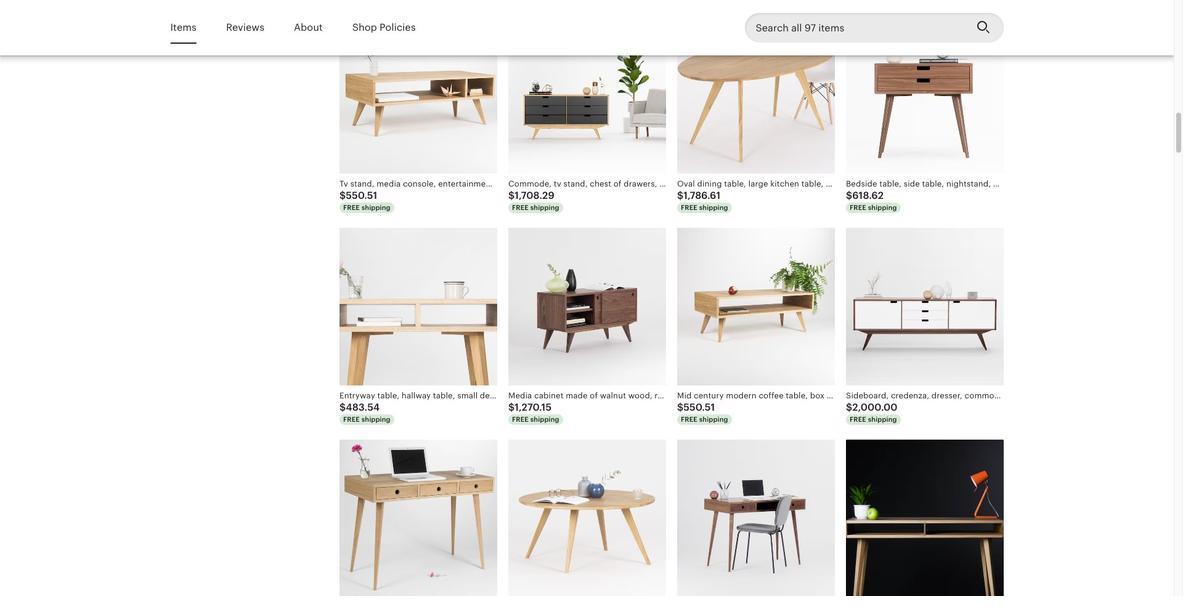 Task type: describe. For each thing, give the bounding box(es) containing it.
box
[[810, 391, 824, 401]]

media cabinet made of walnut wood, record player stand, tv stand, media console, midcentury modern image
[[508, 228, 666, 386]]

made inside "entryway table, hallway table, small desk, with open shelf, made of oak wood $ 483.54 free shipping"
[[567, 391, 588, 401]]

$ 1,270.15 free shipping
[[508, 402, 559, 423]]

shipping inside "$ 550.51 free shipping"
[[361, 204, 390, 211]]

round coffee table made of solid oak wood, scandinavian design image
[[508, 440, 666, 596]]

$ inside $ 618.62 free shipping
[[846, 190, 852, 202]]

home desk, bureau, dressing table, wooden desk, oak wood, mid century modern, 60s, , limited-time offer: free & fast shipping image
[[339, 440, 497, 596]]

made inside the sideboard, credenza, dresser, commode - made of black walnut wood $ 2,000.00 free shipping
[[1011, 391, 1033, 401]]

sideboard,
[[846, 391, 888, 401]]

free inside "entryway table, hallway table, small desk, with open shelf, made of oak wood $ 483.54 free shipping"
[[343, 416, 359, 423]]

Search all 97 items text field
[[745, 13, 966, 43]]

walnut desk with drawers, bureau, dressing table with storage, walnut wood, customized size and finish image
[[677, 440, 835, 596]]

small
[[457, 391, 477, 401]]

wood inside mid century modern coffee table, box sofa table, made of oak wood $ 550.51 free shipping
[[920, 391, 941, 401]]

shelf,
[[544, 391, 564, 401]]

about
[[294, 21, 323, 33]]

$ inside $ 1,786.61 free shipping
[[677, 190, 683, 202]]

$ inside mid century modern coffee table, box sofa table, made of oak wood $ 550.51 free shipping
[[677, 402, 683, 414]]

1,786.61
[[683, 190, 720, 202]]

shipping inside "entryway table, hallway table, small desk, with open shelf, made of oak wood $ 483.54 free shipping"
[[361, 416, 390, 423]]

mid century modern coffee table, box sofa table, made of oak wood $ 550.51 free shipping
[[677, 391, 941, 423]]

free inside "$ 550.51 free shipping"
[[343, 204, 359, 211]]

wood inside "entryway table, hallway table, small desk, with open shelf, made of oak wood $ 483.54 free shipping"
[[617, 391, 638, 401]]

free inside mid century modern coffee table, box sofa table, made of oak wood $ 550.51 free shipping
[[681, 416, 697, 423]]

2,000.00
[[852, 402, 897, 414]]

618.62
[[852, 190, 883, 202]]

credenza,
[[891, 391, 929, 401]]

made inside mid century modern coffee table, box sofa table, made of oak wood $ 550.51 free shipping
[[869, 391, 891, 401]]

desk,
[[480, 391, 500, 401]]

sideboard, credenza, dresser, commode - made of black walnut wood $ 2,000.00 free shipping
[[846, 391, 1119, 423]]

free inside the sideboard, credenza, dresser, commode - made of black walnut wood $ 2,000.00 free shipping
[[849, 416, 866, 423]]

walnut
[[1069, 391, 1095, 401]]

wood inside the sideboard, credenza, dresser, commode - made of black walnut wood $ 2,000.00 free shipping
[[1097, 391, 1119, 401]]

dresser,
[[931, 391, 962, 401]]

shipping inside $ 1,270.15 free shipping
[[530, 416, 559, 423]]

entryway table, hallway table, small desk, with open shelf, made of oak wood $ 483.54 free shipping
[[339, 391, 638, 423]]

1 table, from the left
[[377, 391, 399, 401]]

$ inside "$ 550.51 free shipping"
[[339, 190, 346, 202]]

shipping inside $ 1,786.61 free shipping
[[699, 204, 728, 211]]

of inside "entryway table, hallway table, small desk, with open shelf, made of oak wood $ 483.54 free shipping"
[[591, 391, 599, 401]]

$ 550.51 free shipping
[[339, 190, 390, 211]]

shipping inside $ 618.62 free shipping
[[868, 204, 897, 211]]

with
[[503, 391, 519, 401]]

coffee
[[758, 391, 783, 401]]

oak inside "entryway table, hallway table, small desk, with open shelf, made of oak wood $ 483.54 free shipping"
[[601, 391, 615, 401]]

mid century modern desk, computer table, bureau, open shelf, oak wood, customized size and finish image
[[846, 440, 1003, 596]]

black
[[1045, 391, 1066, 401]]

-
[[1006, 391, 1009, 401]]



Task type: vqa. For each thing, say whether or not it's contained in the screenshot.


Task type: locate. For each thing, give the bounding box(es) containing it.
mid century modern coffee table, box sofa table, made of oak wood image
[[677, 228, 835, 386]]

of inside the sideboard, credenza, dresser, commode - made of black walnut wood $ 2,000.00 free shipping
[[1035, 391, 1043, 401]]

1 oak from the left
[[601, 391, 615, 401]]

$ 1,786.61 free shipping
[[677, 190, 728, 211]]

1 vertical spatial 550.51
[[683, 402, 715, 414]]

2 made from the left
[[869, 391, 891, 401]]

550.51 inside "$ 550.51 free shipping"
[[346, 190, 377, 202]]

sofa
[[826, 391, 843, 401]]

3 table, from the left
[[786, 391, 808, 401]]

of left black
[[1035, 391, 1043, 401]]

550.51
[[346, 190, 377, 202], [683, 402, 715, 414]]

hallway
[[401, 391, 430, 401]]

shop policies
[[352, 21, 416, 33]]

wood
[[617, 391, 638, 401], [920, 391, 941, 401], [1097, 391, 1119, 401]]

$ inside $ 1,708.29 free shipping
[[508, 190, 514, 202]]

$ 1,708.29 free shipping
[[508, 190, 559, 211]]

free
[[343, 204, 359, 211], [512, 204, 528, 211], [681, 204, 697, 211], [849, 204, 866, 211], [343, 416, 359, 423], [512, 416, 528, 423], [681, 416, 697, 423], [849, 416, 866, 423]]

reviews link
[[226, 13, 264, 42]]

$ inside the sideboard, credenza, dresser, commode - made of black walnut wood $ 2,000.00 free shipping
[[846, 402, 852, 414]]

550.51 inside mid century modern coffee table, box sofa table, made of oak wood $ 550.51 free shipping
[[683, 402, 715, 414]]

3 of from the left
[[1035, 391, 1043, 401]]

1 wood from the left
[[617, 391, 638, 401]]

oval dining table, large kitchen table, made of solid oak wood, oval oak dining table for 6 image
[[677, 16, 835, 174]]

1 horizontal spatial wood
[[920, 391, 941, 401]]

entryway table, hallway table, small desk, with open shelf, made of oak wood image
[[339, 228, 497, 386]]

made
[[567, 391, 588, 401], [869, 391, 891, 401], [1011, 391, 1033, 401]]

items
[[170, 21, 196, 33]]

policies
[[380, 21, 416, 33]]

2 wood from the left
[[920, 391, 941, 401]]

$ inside $ 1,270.15 free shipping
[[508, 402, 514, 414]]

table,
[[377, 391, 399, 401], [433, 391, 455, 401], [786, 391, 808, 401], [845, 391, 867, 401]]

0 horizontal spatial made
[[567, 391, 588, 401]]

$ inside "entryway table, hallway table, small desk, with open shelf, made of oak wood $ 483.54 free shipping"
[[339, 402, 346, 414]]

sideboard, credenza, dresser, commode - made of black walnut wood image
[[846, 228, 1003, 386]]

commode, tv stand, chest of drawers, credenza, dresser, filing cabinet, mid century modern image
[[508, 16, 666, 174]]

modern
[[726, 391, 756, 401]]

2 horizontal spatial of
[[1035, 391, 1043, 401]]

oak right "shelf,"
[[601, 391, 615, 401]]

free inside $ 618.62 free shipping
[[849, 204, 866, 211]]

reviews
[[226, 21, 264, 33]]

$
[[339, 190, 346, 202], [508, 190, 514, 202], [677, 190, 683, 202], [846, 190, 852, 202], [339, 402, 346, 414], [508, 402, 514, 414], [677, 402, 683, 414], [846, 402, 852, 414]]

made right -
[[1011, 391, 1033, 401]]

0 horizontal spatial oak
[[601, 391, 615, 401]]

3 wood from the left
[[1097, 391, 1119, 401]]

shop
[[352, 21, 377, 33]]

2 horizontal spatial made
[[1011, 391, 1033, 401]]

1 horizontal spatial 550.51
[[683, 402, 715, 414]]

2 of from the left
[[893, 391, 901, 401]]

oak left dresser,
[[904, 391, 917, 401]]

0 horizontal spatial 550.51
[[346, 190, 377, 202]]

of right "shelf,"
[[591, 391, 599, 401]]

wood right walnut
[[1097, 391, 1119, 401]]

made up 2,000.00
[[869, 391, 891, 401]]

open
[[521, 391, 541, 401]]

0 vertical spatial 550.51
[[346, 190, 377, 202]]

2 table, from the left
[[433, 391, 455, 401]]

commode
[[964, 391, 1004, 401]]

1 horizontal spatial oak
[[904, 391, 917, 401]]

$ 618.62 free shipping
[[846, 190, 897, 211]]

table, left the box
[[786, 391, 808, 401]]

1,270.15
[[514, 402, 551, 414]]

of
[[591, 391, 599, 401], [893, 391, 901, 401], [1035, 391, 1043, 401]]

entryway
[[339, 391, 375, 401]]

free inside $ 1,786.61 free shipping
[[681, 204, 697, 211]]

483.54
[[346, 402, 379, 414]]

free inside $ 1,270.15 free shipping
[[512, 416, 528, 423]]

items link
[[170, 13, 196, 42]]

shipping inside the sideboard, credenza, dresser, commode - made of black walnut wood $ 2,000.00 free shipping
[[868, 416, 897, 423]]

table, left hallway
[[377, 391, 399, 401]]

wood left "commode"
[[920, 391, 941, 401]]

shipping inside mid century modern coffee table, box sofa table, made of oak wood $ 550.51 free shipping
[[699, 416, 728, 423]]

table, right sofa
[[845, 391, 867, 401]]

1 horizontal spatial made
[[869, 391, 891, 401]]

wood left mid on the right of page
[[617, 391, 638, 401]]

1 of from the left
[[591, 391, 599, 401]]

0 horizontal spatial of
[[591, 391, 599, 401]]

tv stand, media console, entertainment center, tv cabinet, mid century modern, made of oak wood image
[[339, 16, 497, 174]]

mid
[[677, 391, 691, 401]]

about link
[[294, 13, 323, 42]]

0 horizontal spatial wood
[[617, 391, 638, 401]]

of inside mid century modern coffee table, box sofa table, made of oak wood $ 550.51 free shipping
[[893, 391, 901, 401]]

4 table, from the left
[[845, 391, 867, 401]]

oak inside mid century modern coffee table, box sofa table, made of oak wood $ 550.51 free shipping
[[904, 391, 917, 401]]

made right "shelf,"
[[567, 391, 588, 401]]

2 horizontal spatial wood
[[1097, 391, 1119, 401]]

bedside table, side table, nightstand, mid century night stand, midcentury modern, bedside table eur image
[[846, 16, 1003, 174]]

free inside $ 1,708.29 free shipping
[[512, 204, 528, 211]]

shop policies link
[[352, 13, 416, 42]]

1 made from the left
[[567, 391, 588, 401]]

oak
[[601, 391, 615, 401], [904, 391, 917, 401]]

shipping inside $ 1,708.29 free shipping
[[530, 204, 559, 211]]

of up 2,000.00
[[893, 391, 901, 401]]

century
[[693, 391, 724, 401]]

shipping
[[361, 204, 390, 211], [530, 204, 559, 211], [699, 204, 728, 211], [868, 204, 897, 211], [361, 416, 390, 423], [530, 416, 559, 423], [699, 416, 728, 423], [868, 416, 897, 423]]

2 oak from the left
[[904, 391, 917, 401]]

3 made from the left
[[1011, 391, 1033, 401]]

1 horizontal spatial of
[[893, 391, 901, 401]]

1,708.29
[[514, 190, 554, 202]]

table, left 'small'
[[433, 391, 455, 401]]



